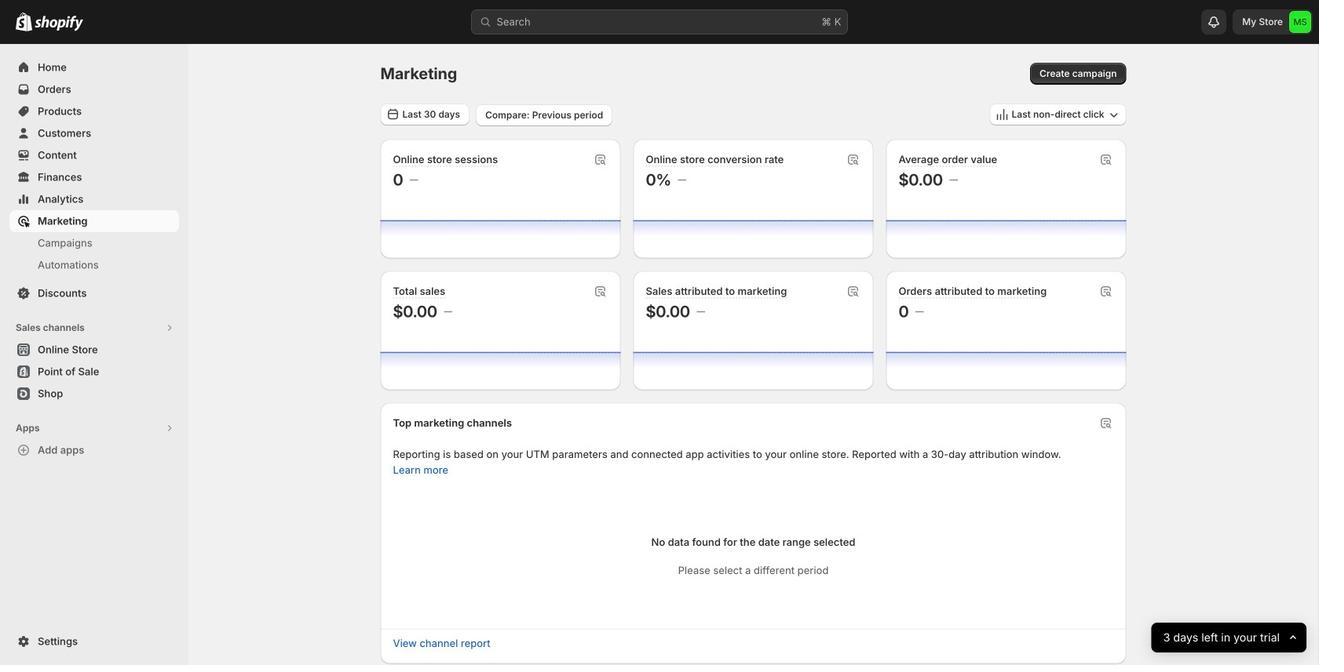 Task type: locate. For each thing, give the bounding box(es) containing it.
shopify image
[[35, 16, 83, 31]]



Task type: vqa. For each thing, say whether or not it's contained in the screenshot.
My Store icon
yes



Task type: describe. For each thing, give the bounding box(es) containing it.
my store image
[[1289, 11, 1311, 33]]

shopify image
[[16, 12, 32, 31]]



